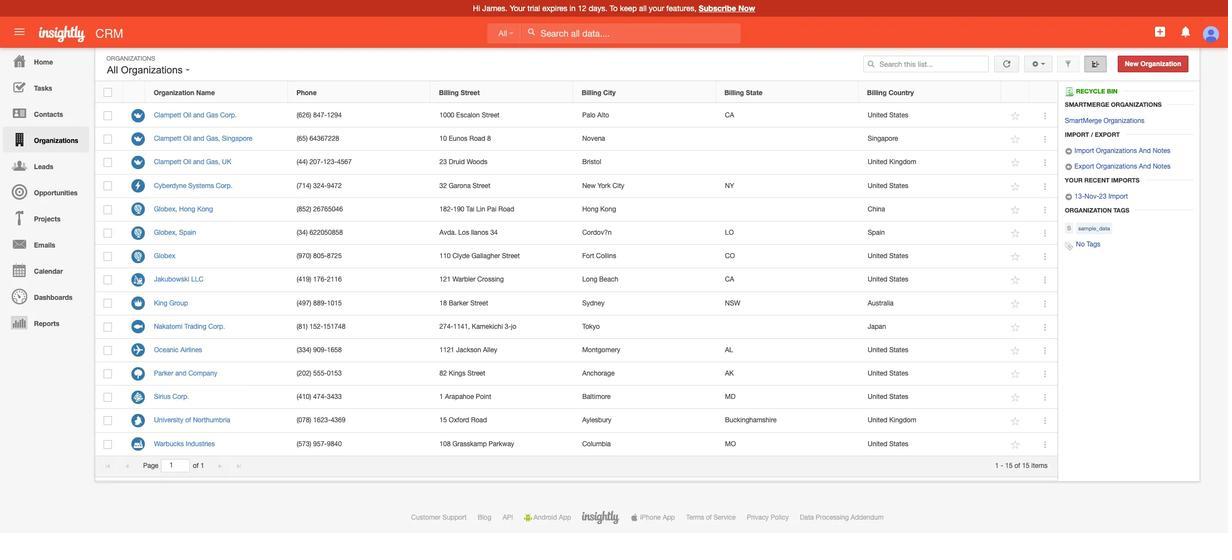Task type: vqa. For each thing, say whether or not it's contained in the screenshot.


Task type: describe. For each thing, give the bounding box(es) containing it.
mo
[[725, 440, 736, 448]]

united states for montgomery
[[868, 346, 908, 354]]

ny
[[725, 182, 734, 190]]

contacts
[[34, 110, 63, 119]]

japan cell
[[859, 316, 1002, 339]]

united for palo alto
[[868, 111, 887, 119]]

10 eunos road 8
[[439, 135, 491, 143]]

row containing clampett oil and gas corp.
[[95, 104, 1058, 128]]

kings
[[449, 370, 466, 378]]

Search all data.... text field
[[521, 23, 741, 43]]

18 barker street cell
[[431, 292, 574, 316]]

md
[[725, 393, 736, 401]]

of right terms
[[706, 514, 712, 522]]

organizations for export organizations and notes
[[1096, 163, 1137, 171]]

clampett for clampett oil and gas, uk
[[154, 158, 181, 166]]

billing country
[[867, 88, 914, 97]]

long beach
[[582, 276, 618, 284]]

clampett oil and gas, uk link
[[154, 158, 237, 166]]

leads
[[34, 163, 53, 171]]

957-
[[313, 440, 327, 448]]

row containing organization name
[[95, 82, 1057, 103]]

oil for clampett oil and gas, uk
[[183, 158, 191, 166]]

622050858
[[309, 229, 343, 237]]

1 horizontal spatial 15
[[1005, 462, 1013, 470]]

emails
[[34, 241, 55, 250]]

road for 15 oxford road
[[471, 417, 487, 425]]

fort
[[582, 252, 594, 260]]

no tags
[[1076, 241, 1100, 248]]

all for all
[[498, 29, 507, 38]]

states for baltimore
[[889, 393, 908, 401]]

and for export organizations and notes
[[1139, 163, 1151, 171]]

152-
[[309, 323, 323, 331]]

15 inside 'cell'
[[439, 417, 447, 425]]

2 horizontal spatial 15
[[1022, 462, 1030, 470]]

globex
[[154, 252, 175, 260]]

reports link
[[3, 310, 89, 336]]

policy
[[771, 514, 789, 522]]

row containing cyberdyne systems corp.
[[95, 175, 1058, 198]]

(202) 555-0153 cell
[[288, 363, 431, 386]]

1 arapahoe point cell
[[431, 386, 574, 410]]

united states for new york city
[[868, 182, 908, 190]]

addendum
[[851, 514, 884, 522]]

privacy policy
[[747, 514, 789, 522]]

hi
[[473, 4, 480, 13]]

1 field
[[162, 460, 190, 472]]

(970)
[[297, 252, 311, 260]]

avda. los llanos 34
[[439, 229, 498, 237]]

street inside 'cell'
[[502, 252, 520, 260]]

your inside hi james. your trial expires in 12 days. to keep all your features, subscribe now
[[510, 4, 525, 13]]

white image
[[527, 28, 535, 36]]

(44) 207-123-4567 cell
[[288, 151, 431, 175]]

gas, for singapore
[[206, 135, 220, 143]]

1015
[[327, 299, 342, 307]]

united kingdom cell for bristol
[[859, 151, 1002, 175]]

united states cell for anchorage
[[859, 363, 1002, 386]]

states for long beach
[[889, 276, 908, 284]]

(419) 176-2116
[[297, 276, 342, 284]]

sirius corp. link
[[154, 393, 195, 401]]

follow image for novena
[[1011, 134, 1021, 145]]

oceanic airlines link
[[154, 346, 208, 354]]

(65) 64367228
[[297, 135, 339, 143]]

follow image for buckinghamshire
[[1011, 416, 1021, 427]]

190
[[453, 205, 464, 213]]

united for long beach
[[868, 276, 887, 284]]

md cell
[[716, 386, 859, 410]]

1 column header from the left
[[123, 82, 145, 103]]

columbia cell
[[574, 433, 716, 457]]

12
[[578, 4, 586, 13]]

0 horizontal spatial export
[[1074, 163, 1094, 171]]

imports
[[1111, 177, 1140, 184]]

ny cell
[[716, 175, 859, 198]]

fort collins
[[582, 252, 616, 260]]

import for import / export
[[1065, 131, 1089, 138]]

1 spain from the left
[[179, 229, 196, 237]]

follow image for baltimore
[[1011, 393, 1021, 403]]

organization for organization name
[[154, 88, 194, 97]]

systems
[[188, 182, 214, 190]]

121 warbler crossing cell
[[431, 269, 574, 292]]

(410) 474-3433
[[297, 393, 342, 401]]

blog link
[[478, 514, 491, 522]]

kong inside cell
[[600, 205, 616, 213]]

805-
[[313, 252, 327, 260]]

organization for organization tags
[[1065, 207, 1112, 214]]

organizations for all organizations
[[121, 65, 183, 76]]

(497) 889-1015
[[297, 299, 342, 307]]

108 grasskamp parkway cell
[[431, 433, 574, 457]]

united kingdom for aylesbury
[[868, 417, 916, 425]]

(852) 26765046 cell
[[288, 198, 431, 222]]

(65)
[[297, 135, 308, 143]]

globex, for globex, hong kong
[[154, 205, 177, 213]]

united for bristol
[[868, 158, 887, 166]]

(65) 64367228 cell
[[288, 128, 431, 151]]

contacts link
[[3, 100, 89, 126]]

889-
[[313, 299, 327, 307]]

globex link
[[154, 252, 181, 260]]

api
[[503, 514, 513, 522]]

110 clyde gallagher street
[[439, 252, 520, 260]]

row containing parker and company
[[95, 363, 1058, 386]]

3433
[[327, 393, 342, 401]]

united states cell for new york city
[[859, 175, 1002, 198]]

hi james. your trial expires in 12 days. to keep all your features, subscribe now
[[473, 3, 755, 13]]

10
[[439, 135, 447, 143]]

(81) 152-151748
[[297, 323, 346, 331]]

row containing sirius corp.
[[95, 386, 1058, 410]]

leads link
[[3, 153, 89, 179]]

states for anchorage
[[889, 370, 908, 378]]

clampett oil and gas, singapore
[[154, 135, 252, 143]]

(970) 805-8725 cell
[[288, 245, 431, 269]]

new for new organization
[[1125, 60, 1139, 68]]

(410) 474-3433 cell
[[288, 386, 431, 410]]

follow image for palo alto
[[1011, 111, 1021, 121]]

home
[[34, 58, 53, 66]]

circle arrow right image for import organizations and notes
[[1065, 148, 1073, 155]]

circle arrow right image for 13-nov-23 import
[[1065, 193, 1073, 201]]

united for anchorage
[[868, 370, 887, 378]]

states for palo alto
[[889, 111, 908, 119]]

united for aylesbury
[[868, 417, 887, 425]]

montgomery
[[582, 346, 620, 354]]

singapore inside cell
[[868, 135, 898, 143]]

app for iphone app
[[663, 514, 675, 522]]

buckinghamshire
[[725, 417, 777, 425]]

row containing oceanic airlines
[[95, 339, 1058, 363]]

cog image
[[1031, 60, 1039, 68]]

bristol cell
[[574, 151, 716, 175]]

1141,
[[453, 323, 470, 331]]

eunos
[[449, 135, 467, 143]]

nakatomi
[[154, 323, 183, 331]]

all
[[639, 4, 647, 13]]

182-190 tai lin pai road cell
[[431, 198, 574, 222]]

(852) 26765046
[[297, 205, 343, 213]]

billing city
[[582, 88, 616, 97]]

(573) 957-9840 cell
[[288, 433, 431, 457]]

subscribe now link
[[699, 3, 755, 13]]

organizations
[[1111, 101, 1162, 108]]

garona
[[449, 182, 471, 190]]

cell for china
[[716, 198, 859, 222]]

refresh list image
[[1002, 60, 1012, 68]]

palo
[[582, 111, 595, 119]]

privacy
[[747, 514, 769, 522]]

(419) 176-2116 cell
[[288, 269, 431, 292]]

name
[[196, 88, 215, 97]]

clampett oil and gas, singapore link
[[154, 135, 258, 143]]

oceanic
[[154, 346, 179, 354]]

new for new york city
[[582, 182, 596, 190]]

aylesbury
[[582, 417, 611, 425]]

1 hong from the left
[[179, 205, 195, 213]]

clampett oil and gas, uk
[[154, 158, 231, 166]]

group
[[169, 299, 188, 307]]

export organizations and notes
[[1073, 163, 1170, 171]]

palo alto cell
[[574, 104, 716, 128]]

singapore cell
[[859, 128, 1002, 151]]

of right 1 field
[[193, 462, 199, 470]]

1121
[[439, 346, 454, 354]]

united states cell for long beach
[[859, 269, 1002, 292]]

10 eunos road 8 cell
[[431, 128, 574, 151]]

26765046
[[313, 205, 343, 213]]

united for fort collins
[[868, 252, 887, 260]]

city inside cell
[[613, 182, 624, 190]]

iphone app
[[640, 514, 675, 522]]

of inside 'row'
[[185, 417, 191, 425]]

corp. right sirius
[[172, 393, 189, 401]]

and for import organizations and notes
[[1139, 147, 1151, 155]]

globex, spain link
[[154, 229, 202, 237]]

oil for clampett oil and gas, singapore
[[183, 135, 191, 143]]

lo cell
[[716, 222, 859, 245]]

cell for singapore
[[716, 128, 859, 151]]

billing for billing street
[[439, 88, 459, 97]]

82 kings street
[[439, 370, 485, 378]]

cordov?n cell
[[574, 222, 716, 245]]

states for montgomery
[[889, 346, 908, 354]]

smartmerge for smartmerge organizations
[[1065, 101, 1109, 108]]

clyde
[[452, 252, 470, 260]]

274-
[[439, 323, 453, 331]]

follow image for co
[[1011, 252, 1021, 262]]

13-
[[1074, 193, 1085, 201]]

navigation containing home
[[0, 48, 89, 336]]

street for 1000 escalon street
[[482, 111, 500, 119]]

your recent imports
[[1065, 177, 1140, 184]]

32 garona street cell
[[431, 175, 574, 198]]

united for montgomery
[[868, 346, 887, 354]]

bristol
[[582, 158, 601, 166]]

united states for columbia
[[868, 440, 908, 448]]

1 for 1 arapahoe point
[[439, 393, 443, 401]]

billing for billing state
[[724, 88, 744, 97]]

united states cell for montgomery
[[859, 339, 1002, 363]]

kingdom for bristol
[[889, 158, 916, 166]]

billing state
[[724, 88, 763, 97]]

ca for palo alto
[[725, 111, 734, 119]]

1 horizontal spatial your
[[1065, 177, 1083, 184]]

king group
[[154, 299, 188, 307]]

ak cell
[[716, 363, 859, 386]]

street for 18 barker street
[[470, 299, 488, 307]]

(626) 847-1294 cell
[[288, 104, 431, 128]]

states for fort collins
[[889, 252, 908, 260]]

united states cell for fort collins
[[859, 245, 1002, 269]]

row containing clampett oil and gas, singapore
[[95, 128, 1058, 151]]

1 singapore from the left
[[222, 135, 252, 143]]

tags
[[1086, 241, 1100, 248]]

page
[[143, 462, 158, 470]]



Task type: locate. For each thing, give the bounding box(es) containing it.
row containing king group
[[95, 292, 1058, 316]]

row down tokyo at the left bottom of the page
[[95, 339, 1058, 363]]

3 clampett from the top
[[154, 158, 181, 166]]

32
[[439, 182, 447, 190]]

all down james.
[[498, 29, 507, 38]]

ca cell down state
[[716, 104, 859, 128]]

207-
[[309, 158, 323, 166]]

4 follow image from the top
[[1011, 228, 1021, 239]]

2 vertical spatial road
[[471, 417, 487, 425]]

privacy policy link
[[747, 514, 789, 522]]

parker
[[154, 370, 173, 378]]

1 horizontal spatial hong
[[582, 205, 598, 213]]

avda. los llanos 34 cell
[[431, 222, 574, 245]]

0 vertical spatial united kingdom
[[868, 158, 916, 166]]

2 hong from the left
[[582, 205, 598, 213]]

(573) 957-9840
[[297, 440, 342, 448]]

organizations up export organizations and notes link
[[1096, 147, 1137, 155]]

(334) 909-1658 cell
[[288, 339, 431, 363]]

82
[[439, 370, 447, 378]]

2 globex, from the top
[[154, 229, 177, 237]]

long
[[582, 276, 597, 284]]

notes up export organizations and notes
[[1153, 147, 1170, 155]]

0 horizontal spatial column header
[[123, 82, 145, 103]]

all inside 'all organizations' 'button'
[[107, 65, 118, 76]]

0 vertical spatial 23
[[439, 158, 447, 166]]

university
[[154, 417, 183, 425]]

nsw cell
[[716, 292, 859, 316]]

follow image for ak
[[1011, 369, 1021, 380]]

import left /
[[1065, 131, 1089, 138]]

new inside cell
[[582, 182, 596, 190]]

organizations down import organizations and notes link
[[1096, 163, 1137, 171]]

0 vertical spatial ca
[[725, 111, 734, 119]]

1 vertical spatial smartmerge
[[1065, 117, 1102, 125]]

0 vertical spatial organization
[[1140, 60, 1181, 68]]

1 cell from the top
[[716, 128, 859, 151]]

151748
[[323, 323, 346, 331]]

sirius
[[154, 393, 171, 401]]

3 row from the top
[[95, 128, 1058, 151]]

street right escalon
[[482, 111, 500, 119]]

1 vertical spatial ca cell
[[716, 269, 859, 292]]

corp. right trading on the left of page
[[208, 323, 225, 331]]

united states for anchorage
[[868, 370, 908, 378]]

23 inside cell
[[439, 158, 447, 166]]

hong up cordov?n
[[582, 205, 598, 213]]

9 united from the top
[[868, 417, 887, 425]]

row group containing clampett oil and gas corp.
[[95, 104, 1058, 457]]

2 states from the top
[[889, 182, 908, 190]]

847-
[[313, 111, 327, 119]]

176-
[[313, 276, 327, 284]]

notes down import organizations and notes
[[1153, 163, 1170, 171]]

None checkbox
[[104, 135, 112, 144], [104, 182, 112, 191], [104, 229, 112, 238], [104, 252, 112, 261], [104, 299, 112, 308], [104, 323, 112, 332], [104, 346, 112, 355], [104, 370, 112, 379], [104, 393, 112, 402], [104, 417, 112, 426], [104, 135, 112, 144], [104, 182, 112, 191], [104, 229, 112, 238], [104, 252, 112, 261], [104, 299, 112, 308], [104, 323, 112, 332], [104, 346, 112, 355], [104, 370, 112, 379], [104, 393, 112, 402], [104, 417, 112, 426]]

globex, down cyberdyne
[[154, 205, 177, 213]]

1 horizontal spatial organization
[[1065, 207, 1112, 214]]

2 clampett from the top
[[154, 135, 181, 143]]

1 smartmerge from the top
[[1065, 101, 1109, 108]]

0 vertical spatial and
[[1139, 147, 1151, 155]]

and left gas
[[193, 111, 204, 119]]

states
[[889, 111, 908, 119], [889, 182, 908, 190], [889, 252, 908, 260], [889, 276, 908, 284], [889, 346, 908, 354], [889, 370, 908, 378], [889, 393, 908, 401], [889, 440, 908, 448]]

spain inside cell
[[868, 229, 885, 237]]

0 horizontal spatial 1
[[200, 462, 204, 470]]

1 horizontal spatial 1
[[439, 393, 443, 401]]

row down novena on the left of page
[[95, 151, 1058, 175]]

None checkbox
[[104, 88, 112, 97], [104, 111, 112, 120], [104, 158, 112, 167], [104, 205, 112, 214], [104, 276, 112, 285], [104, 440, 112, 449], [104, 88, 112, 97], [104, 111, 112, 120], [104, 158, 112, 167], [104, 205, 112, 214], [104, 276, 112, 285], [104, 440, 112, 449]]

1000 escalon street cell
[[431, 104, 574, 128]]

0 horizontal spatial singapore
[[222, 135, 252, 143]]

7 states from the top
[[889, 393, 908, 401]]

0 vertical spatial circle arrow right image
[[1065, 148, 1073, 155]]

street down avda. los llanos 34 cell
[[502, 252, 520, 260]]

0 vertical spatial kingdom
[[889, 158, 916, 166]]

novena cell
[[574, 128, 716, 151]]

1623-
[[313, 417, 331, 425]]

co cell
[[716, 245, 859, 269]]

app right android
[[559, 514, 571, 522]]

0 vertical spatial gas,
[[206, 135, 220, 143]]

2 horizontal spatial organization
[[1140, 60, 1181, 68]]

row up the palo
[[95, 82, 1057, 103]]

road for 10 eunos road 8
[[469, 135, 485, 143]]

row up columbia
[[95, 410, 1058, 433]]

row containing globex
[[95, 245, 1058, 269]]

1 vertical spatial new
[[582, 182, 596, 190]]

6 united states from the top
[[868, 370, 908, 378]]

hong down cyberdyne systems corp.
[[179, 205, 195, 213]]

city
[[603, 88, 616, 97], [613, 182, 624, 190]]

united states cell for palo alto
[[859, 104, 1002, 128]]

notes for import organizations and notes
[[1153, 147, 1170, 155]]

al cell
[[716, 339, 859, 363]]

recent
[[1084, 177, 1110, 184]]

10 row from the top
[[95, 292, 1058, 316]]

show list view filters image
[[1064, 60, 1072, 68]]

mo cell
[[716, 433, 859, 457]]

gas, for uk
[[206, 158, 220, 166]]

spain down the globex, hong kong link
[[179, 229, 196, 237]]

0 vertical spatial city
[[603, 88, 616, 97]]

5 row from the top
[[95, 175, 1058, 198]]

13 row from the top
[[95, 363, 1058, 386]]

1 clampett from the top
[[154, 111, 181, 119]]

show sidebar image
[[1091, 60, 1099, 68]]

3 follow image from the top
[[1011, 205, 1021, 215]]

7 row from the top
[[95, 222, 1058, 245]]

3 united from the top
[[868, 182, 887, 190]]

1 and from the top
[[1139, 147, 1151, 155]]

row up long
[[95, 245, 1058, 269]]

organizations for smartmerge organizations
[[1104, 117, 1145, 125]]

road right oxford
[[471, 417, 487, 425]]

6 united states cell from the top
[[859, 363, 1002, 386]]

(714) 324-9472 cell
[[288, 175, 431, 198]]

(078) 1623-4369
[[297, 417, 346, 425]]

2 singapore from the left
[[868, 135, 898, 143]]

clampett for clampett oil and gas, singapore
[[154, 135, 181, 143]]

2 kong from the left
[[600, 205, 616, 213]]

row up fort
[[95, 222, 1058, 245]]

export down smartmerge organizations link
[[1095, 131, 1120, 138]]

(714) 324-9472
[[297, 182, 342, 190]]

sample_data link
[[1076, 223, 1112, 235]]

34
[[490, 229, 498, 237]]

street right garona at the left of the page
[[473, 182, 490, 190]]

notes inside export organizations and notes link
[[1153, 163, 1170, 171]]

row down bristol
[[95, 175, 1058, 198]]

reports
[[34, 320, 59, 328]]

1 vertical spatial gas,
[[206, 158, 220, 166]]

row containing university of northumbria
[[95, 410, 1058, 433]]

smartmerge up /
[[1065, 117, 1102, 125]]

organizations inside 'all organizations' 'button'
[[121, 65, 183, 76]]

country
[[889, 88, 914, 97]]

1 vertical spatial export
[[1074, 163, 1094, 171]]

1 vertical spatial road
[[498, 205, 514, 213]]

1121 jackson alley
[[439, 346, 497, 354]]

2 vertical spatial organization
[[1065, 207, 1112, 214]]

clampett for clampett oil and gas corp.
[[154, 111, 181, 119]]

274-1141, kamekichi 3-jo cell
[[431, 316, 574, 339]]

clampett down organization name
[[154, 111, 181, 119]]

Search this list... text field
[[863, 56, 989, 72]]

row down sydney
[[95, 316, 1058, 339]]

row down fort
[[95, 269, 1058, 292]]

1 left arapahoe
[[439, 393, 443, 401]]

united states cell for columbia
[[859, 433, 1002, 457]]

china cell
[[859, 198, 1002, 222]]

0 vertical spatial united kingdom cell
[[859, 151, 1002, 175]]

1 vertical spatial united kingdom cell
[[859, 410, 1002, 433]]

organizations inside import organizations and notes link
[[1096, 147, 1137, 155]]

and for uk
[[193, 158, 204, 166]]

circle arrow right image left 13-
[[1065, 193, 1073, 201]]

1 inside cell
[[439, 393, 443, 401]]

of right the -
[[1014, 462, 1020, 470]]

united states cell
[[859, 104, 1002, 128], [859, 175, 1002, 198], [859, 245, 1002, 269], [859, 269, 1002, 292], [859, 339, 1002, 363], [859, 363, 1002, 386], [859, 386, 1002, 410], [859, 433, 1002, 457]]

8 united states cell from the top
[[859, 433, 1002, 457]]

(078) 1623-4369 cell
[[288, 410, 431, 433]]

(202)
[[297, 370, 311, 378]]

row containing nakatomi trading corp.
[[95, 316, 1058, 339]]

2 row from the top
[[95, 104, 1058, 128]]

6 states from the top
[[889, 370, 908, 378]]

4 states from the top
[[889, 276, 908, 284]]

1 globex, from the top
[[154, 205, 177, 213]]

4 united from the top
[[868, 252, 887, 260]]

all for all organizations
[[107, 65, 118, 76]]

your down circle arrow left icon
[[1065, 177, 1083, 184]]

(497)
[[297, 299, 311, 307]]

1 circle arrow right image from the top
[[1065, 148, 1073, 155]]

(078)
[[297, 417, 311, 425]]

dashboards
[[34, 294, 73, 302]]

1 vertical spatial oil
[[183, 135, 191, 143]]

1 vertical spatial kingdom
[[889, 417, 916, 425]]

(497) 889-1015 cell
[[288, 292, 431, 316]]

aylesbury cell
[[574, 410, 716, 433]]

oil down organization name
[[183, 111, 191, 119]]

1 vertical spatial import
[[1074, 147, 1094, 155]]

gas, left uk
[[206, 158, 220, 166]]

singapore down billing country
[[868, 135, 898, 143]]

1 vertical spatial your
[[1065, 177, 1083, 184]]

import for import organizations and notes
[[1074, 147, 1094, 155]]

australia cell
[[859, 292, 1002, 316]]

city right york
[[613, 182, 624, 190]]

buckinghamshire cell
[[716, 410, 859, 433]]

5 follow image from the top
[[1011, 369, 1021, 380]]

organization name
[[154, 88, 215, 97]]

8 united from the top
[[868, 393, 887, 401]]

1 horizontal spatial column header
[[1029, 82, 1057, 103]]

street for 82 kings street
[[467, 370, 485, 378]]

(626) 847-1294
[[297, 111, 342, 119]]

16 row from the top
[[95, 433, 1058, 457]]

row containing clampett oil and gas, uk
[[95, 151, 1058, 175]]

warbucks industries
[[154, 440, 215, 448]]

baltimore cell
[[574, 386, 716, 410]]

3 oil from the top
[[183, 158, 191, 166]]

home link
[[3, 48, 89, 74]]

1 vertical spatial globex,
[[154, 229, 177, 237]]

smartmerge organizations
[[1065, 117, 1145, 125]]

corp. right systems
[[216, 182, 233, 190]]

los
[[458, 229, 469, 237]]

1 left the -
[[995, 462, 999, 470]]

ca down billing state at the top of page
[[725, 111, 734, 119]]

7 follow image from the top
[[1011, 440, 1021, 450]]

7 united states from the top
[[868, 393, 908, 401]]

llanos
[[471, 229, 488, 237]]

follow image
[[1011, 111, 1021, 121], [1011, 134, 1021, 145], [1011, 205, 1021, 215], [1011, 228, 1021, 239], [1011, 275, 1021, 286], [1011, 299, 1021, 309], [1011, 346, 1021, 356], [1011, 393, 1021, 403]]

4 united states from the top
[[868, 276, 908, 284]]

circle arrow right image inside import organizations and notes link
[[1065, 148, 1073, 155]]

circle arrow right image inside 13-nov-23 import link
[[1065, 193, 1073, 201]]

23 druid woods cell
[[431, 151, 574, 175]]

ca down co
[[725, 276, 734, 284]]

smartmerge organizations
[[1065, 101, 1162, 108]]

smartmerge down recycle
[[1065, 101, 1109, 108]]

oil up cyberdyne systems corp.
[[183, 158, 191, 166]]

1 horizontal spatial all
[[498, 29, 507, 38]]

hong
[[179, 205, 195, 213], [582, 205, 598, 213]]

2 horizontal spatial 1
[[995, 462, 999, 470]]

row group
[[95, 104, 1058, 457]]

15 left 'items'
[[1022, 462, 1030, 470]]

1294
[[327, 111, 342, 119]]

1 billing from the left
[[439, 88, 459, 97]]

8 follow image from the top
[[1011, 393, 1021, 403]]

5 states from the top
[[889, 346, 908, 354]]

university of northumbria link
[[154, 417, 236, 425]]

1 down industries
[[200, 462, 204, 470]]

road right 'pai'
[[498, 205, 514, 213]]

united states for palo alto
[[868, 111, 908, 119]]

1 vertical spatial circle arrow right image
[[1065, 193, 1073, 201]]

s
[[1067, 225, 1071, 232]]

navigation
[[0, 48, 89, 336]]

circle arrow left image
[[1065, 163, 1073, 171]]

sirius corp.
[[154, 393, 189, 401]]

0 horizontal spatial spain
[[179, 229, 196, 237]]

1 ca cell from the top
[[716, 104, 859, 128]]

2 united kingdom cell from the top
[[859, 410, 1002, 433]]

spain cell
[[859, 222, 1002, 245]]

import up tags
[[1108, 193, 1128, 201]]

and up systems
[[193, 158, 204, 166]]

(81) 152-151748 cell
[[288, 316, 431, 339]]

1 horizontal spatial app
[[663, 514, 675, 522]]

9472
[[327, 182, 342, 190]]

organizations up leads link
[[34, 136, 78, 145]]

kong down systems
[[197, 205, 213, 213]]

kingdom for aylesbury
[[889, 417, 916, 425]]

0 horizontal spatial your
[[510, 4, 525, 13]]

long beach cell
[[574, 269, 716, 292]]

follow image for cordov?n
[[1011, 228, 1021, 239]]

9 row from the top
[[95, 269, 1058, 292]]

barker
[[449, 299, 468, 307]]

trial
[[527, 4, 540, 13]]

1000 escalon street
[[439, 111, 500, 119]]

14 row from the top
[[95, 386, 1058, 410]]

5 follow image from the top
[[1011, 275, 1021, 286]]

15 left oxford
[[439, 417, 447, 425]]

row containing warbucks industries
[[95, 433, 1058, 457]]

0 horizontal spatial kong
[[197, 205, 213, 213]]

4 follow image from the top
[[1011, 322, 1021, 333]]

anchorage cell
[[574, 363, 716, 386]]

street inside cell
[[482, 111, 500, 119]]

2116
[[327, 276, 342, 284]]

column header
[[123, 82, 145, 103], [1029, 82, 1057, 103]]

street for 32 garona street
[[473, 182, 490, 190]]

row containing globex, hong kong
[[95, 198, 1058, 222]]

united states cell for baltimore
[[859, 386, 1002, 410]]

ca cell
[[716, 104, 859, 128], [716, 269, 859, 292]]

8 states from the top
[[889, 440, 908, 448]]

/
[[1091, 131, 1093, 138]]

1 vertical spatial and
[[1139, 163, 1151, 171]]

new left york
[[582, 182, 596, 190]]

182-
[[439, 205, 453, 213]]

1 follow image from the top
[[1011, 111, 1021, 121]]

0 vertical spatial smartmerge
[[1065, 101, 1109, 108]]

trading
[[184, 323, 206, 331]]

3 united states cell from the top
[[859, 245, 1002, 269]]

united kingdom for bristol
[[868, 158, 916, 166]]

follow image
[[1011, 158, 1021, 168], [1011, 181, 1021, 192], [1011, 252, 1021, 262], [1011, 322, 1021, 333], [1011, 369, 1021, 380], [1011, 416, 1021, 427], [1011, 440, 1021, 450]]

1 horizontal spatial new
[[1125, 60, 1139, 68]]

1 vertical spatial notes
[[1153, 163, 1170, 171]]

1 vertical spatial 23
[[1099, 193, 1107, 201]]

0 horizontal spatial 23
[[439, 158, 447, 166]]

2 vertical spatial import
[[1108, 193, 1128, 201]]

(34) 622050858
[[297, 229, 343, 237]]

3 united states from the top
[[868, 252, 908, 260]]

export right circle arrow left icon
[[1074, 163, 1094, 171]]

1 horizontal spatial 23
[[1099, 193, 1107, 201]]

1 ca from the top
[[725, 111, 734, 119]]

street
[[461, 88, 480, 97], [482, 111, 500, 119], [473, 182, 490, 190], [502, 252, 520, 260], [470, 299, 488, 307], [467, 370, 485, 378]]

0 horizontal spatial 15
[[439, 417, 447, 425]]

1 app from the left
[[559, 514, 571, 522]]

123-
[[323, 158, 337, 166]]

columbia
[[582, 440, 611, 448]]

android
[[534, 514, 557, 522]]

ca cell down lo cell at the right top of page
[[716, 269, 859, 292]]

2 vertical spatial clampett
[[154, 158, 181, 166]]

1 follow image from the top
[[1011, 158, 1021, 168]]

2 ca cell from the top
[[716, 269, 859, 292]]

app for android app
[[559, 514, 571, 522]]

and down clampett oil and gas corp. "link"
[[193, 135, 204, 143]]

states for columbia
[[889, 440, 908, 448]]

row down the palo
[[95, 128, 1058, 151]]

1 kong from the left
[[197, 205, 213, 213]]

0 horizontal spatial new
[[582, 182, 596, 190]]

new right the show sidebar image
[[1125, 60, 1139, 68]]

1121 jackson alley cell
[[431, 339, 574, 363]]

1 united kingdom cell from the top
[[859, 151, 1002, 175]]

organizations for import organizations and notes
[[1096, 147, 1137, 155]]

alley
[[483, 346, 497, 354]]

0 vertical spatial notes
[[1153, 147, 1170, 155]]

ca for long beach
[[725, 276, 734, 284]]

2 follow image from the top
[[1011, 181, 1021, 192]]

organizations inside organizations link
[[34, 136, 78, 145]]

all inside all link
[[498, 29, 507, 38]]

1 united kingdom from the top
[[868, 158, 916, 166]]

2 circle arrow right image from the top
[[1065, 193, 1073, 201]]

and inside export organizations and notes link
[[1139, 163, 1151, 171]]

column header down cog "icon"
[[1029, 82, 1057, 103]]

parkway
[[489, 440, 514, 448]]

all down crm
[[107, 65, 118, 76]]

4 billing from the left
[[867, 88, 887, 97]]

organizations inside export organizations and notes link
[[1096, 163, 1137, 171]]

follow image for long beach
[[1011, 275, 1021, 286]]

organizations down smartmerge organizations
[[1104, 117, 1145, 125]]

new york city cell
[[574, 175, 716, 198]]

billing for billing city
[[582, 88, 601, 97]]

110 clyde gallagher street cell
[[431, 245, 574, 269]]

(44)
[[297, 158, 308, 166]]

5 united from the top
[[868, 276, 887, 284]]

street up 1000 escalon street
[[461, 88, 480, 97]]

united kingdom cell
[[859, 151, 1002, 175], [859, 410, 1002, 433]]

row up novena on the left of page
[[95, 104, 1058, 128]]

of
[[185, 417, 191, 425], [193, 462, 199, 470], [1014, 462, 1020, 470], [706, 514, 712, 522]]

8 united states from the top
[[868, 440, 908, 448]]

singapore up uk
[[222, 135, 252, 143]]

hong inside cell
[[582, 205, 598, 213]]

united for baltimore
[[868, 393, 887, 401]]

ca cell for long beach
[[716, 269, 859, 292]]

montgomery cell
[[574, 339, 716, 363]]

cell for japan
[[716, 316, 859, 339]]

row
[[95, 82, 1057, 103], [95, 104, 1058, 128], [95, 128, 1058, 151], [95, 151, 1058, 175], [95, 175, 1058, 198], [95, 198, 1058, 222], [95, 222, 1058, 245], [95, 245, 1058, 269], [95, 269, 1058, 292], [95, 292, 1058, 316], [95, 316, 1058, 339], [95, 339, 1058, 363], [95, 363, 1058, 386], [95, 386, 1058, 410], [95, 410, 1058, 433], [95, 433, 1058, 457]]

android app
[[534, 514, 571, 522]]

states for new york city
[[889, 182, 908, 190]]

1 horizontal spatial export
[[1095, 131, 1120, 138]]

iphone app link
[[631, 514, 675, 522]]

6 follow image from the top
[[1011, 416, 1021, 427]]

globex, up globex
[[154, 229, 177, 237]]

2 smartmerge from the top
[[1065, 117, 1102, 125]]

555-
[[313, 370, 327, 378]]

11 row from the top
[[95, 316, 1058, 339]]

13-nov-23 import link
[[1065, 193, 1128, 201]]

(410)
[[297, 393, 311, 401]]

jackson
[[456, 346, 481, 354]]

1 kingdom from the top
[[889, 158, 916, 166]]

1 gas, from the top
[[206, 135, 220, 143]]

organization down notifications icon at the right top of page
[[1140, 60, 1181, 68]]

notes inside import organizations and notes link
[[1153, 147, 1170, 155]]

2 ca from the top
[[725, 276, 734, 284]]

1 horizontal spatial spain
[[868, 229, 885, 237]]

0 horizontal spatial app
[[559, 514, 571, 522]]

arapahoe
[[445, 393, 474, 401]]

0 vertical spatial road
[[469, 135, 485, 143]]

2 united states from the top
[[868, 182, 908, 190]]

0 vertical spatial ca cell
[[716, 104, 859, 128]]

kingdom
[[889, 158, 916, 166], [889, 417, 916, 425]]

2 united from the top
[[868, 158, 887, 166]]

billing left country
[[867, 88, 887, 97]]

al
[[725, 346, 733, 354]]

tokyo cell
[[574, 316, 716, 339]]

united kingdom cell for aylesbury
[[859, 410, 1002, 433]]

in
[[570, 4, 576, 13]]

0 horizontal spatial organization
[[154, 88, 194, 97]]

organization down nov-
[[1065, 207, 1112, 214]]

cell
[[716, 128, 859, 151], [716, 151, 859, 175], [716, 198, 859, 222], [716, 316, 859, 339]]

and inside import organizations and notes link
[[1139, 147, 1151, 155]]

follow image for ny
[[1011, 181, 1021, 192]]

united states for long beach
[[868, 276, 908, 284]]

row up tokyo at the left bottom of the page
[[95, 292, 1058, 316]]

tokyo
[[582, 323, 600, 331]]

billing up the palo
[[582, 88, 601, 97]]

10 united from the top
[[868, 440, 887, 448]]

3 follow image from the top
[[1011, 252, 1021, 262]]

1 row from the top
[[95, 82, 1057, 103]]

smartmerge for smartmerge organizations
[[1065, 117, 1102, 125]]

(419)
[[297, 276, 311, 284]]

ca cell for palo alto
[[716, 104, 859, 128]]

5 united states cell from the top
[[859, 339, 1002, 363]]

3 cell from the top
[[716, 198, 859, 222]]

billing for billing country
[[867, 88, 887, 97]]

2 follow image from the top
[[1011, 134, 1021, 145]]

clampett up cyberdyne
[[154, 158, 181, 166]]

of 1
[[193, 462, 204, 470]]

row up aylesbury
[[95, 386, 1058, 410]]

corp. right gas
[[220, 111, 237, 119]]

row containing globex, spain
[[95, 222, 1058, 245]]

row up cordov?n
[[95, 198, 1058, 222]]

days.
[[589, 4, 607, 13]]

2 cell from the top
[[716, 151, 859, 175]]

4 united states cell from the top
[[859, 269, 1002, 292]]

4369
[[331, 417, 346, 425]]

of right university
[[185, 417, 191, 425]]

export organizations and notes link
[[1065, 163, 1170, 171]]

1 vertical spatial clampett
[[154, 135, 181, 143]]

export
[[1095, 131, 1120, 138], [1074, 163, 1094, 171]]

0 vertical spatial all
[[498, 29, 507, 38]]

row down aylesbury
[[95, 433, 1058, 457]]

1 for 1 - 15 of 15 items
[[995, 462, 999, 470]]

2 billing from the left
[[582, 88, 601, 97]]

1 vertical spatial ca
[[725, 276, 734, 284]]

82 kings street cell
[[431, 363, 574, 386]]

city up 'alto'
[[603, 88, 616, 97]]

1 horizontal spatial kong
[[600, 205, 616, 213]]

2 vertical spatial oil
[[183, 158, 191, 166]]

3 states from the top
[[889, 252, 908, 260]]

notes for export organizations and notes
[[1153, 163, 1170, 171]]

8 row from the top
[[95, 245, 1058, 269]]

1 vertical spatial organization
[[154, 88, 194, 97]]

follow image for sydney
[[1011, 299, 1021, 309]]

1 notes from the top
[[1153, 147, 1170, 155]]

23 druid woods
[[439, 158, 487, 166]]

1 vertical spatial united kingdom
[[868, 417, 916, 425]]

0 vertical spatial globex,
[[154, 205, 177, 213]]

organization tags
[[1065, 207, 1129, 214]]

follow image for montgomery
[[1011, 346, 1021, 356]]

and up export organizations and notes
[[1139, 147, 1151, 155]]

kong down york
[[600, 205, 616, 213]]

4 cell from the top
[[716, 316, 859, 339]]

clampett up clampett oil and gas, uk on the top left of page
[[154, 135, 181, 143]]

your left trial
[[510, 4, 525, 13]]

7 follow image from the top
[[1011, 346, 1021, 356]]

0 horizontal spatial all
[[107, 65, 118, 76]]

1 united from the top
[[868, 111, 887, 119]]

15 row from the top
[[95, 410, 1058, 433]]

oil for clampett oil and gas corp.
[[183, 111, 191, 119]]

organizations up organization name
[[121, 65, 183, 76]]

1 oil from the top
[[183, 111, 191, 119]]

oil up clampett oil and gas, uk on the top left of page
[[183, 135, 191, 143]]

1 vertical spatial city
[[613, 182, 624, 190]]

spain down china at the right of the page
[[868, 229, 885, 237]]

15 right the -
[[1005, 462, 1013, 470]]

15 oxford road cell
[[431, 410, 574, 433]]

0 vertical spatial export
[[1095, 131, 1120, 138]]

road left 8
[[469, 135, 485, 143]]

0 horizontal spatial hong
[[179, 205, 195, 213]]

billing up 1000
[[439, 88, 459, 97]]

2 column header from the left
[[1029, 82, 1057, 103]]

12 row from the top
[[95, 339, 1058, 363]]

and for singapore
[[193, 135, 204, 143]]

0 vertical spatial your
[[510, 4, 525, 13]]

cell for united kingdom
[[716, 151, 859, 175]]

hong kong cell
[[574, 198, 716, 222]]

road inside 'cell'
[[471, 417, 487, 425]]

street right kings
[[467, 370, 485, 378]]

2 kingdom from the top
[[889, 417, 916, 425]]

2 united kingdom from the top
[[868, 417, 916, 425]]

0 vertical spatial new
[[1125, 60, 1139, 68]]

sample_data
[[1078, 225, 1110, 232]]

4 row from the top
[[95, 151, 1058, 175]]

circle arrow right image
[[1065, 148, 1073, 155], [1065, 193, 1073, 201]]

row up baltimore
[[95, 363, 1058, 386]]

(34) 622050858 cell
[[288, 222, 431, 245]]

sydney cell
[[574, 292, 716, 316]]

1 horizontal spatial singapore
[[868, 135, 898, 143]]

0 vertical spatial import
[[1065, 131, 1089, 138]]

circle arrow right image up circle arrow left icon
[[1065, 148, 1073, 155]]

data
[[800, 514, 814, 522]]

6 united from the top
[[868, 346, 887, 354]]

king
[[154, 299, 167, 307]]

row containing jakubowski llc
[[95, 269, 1058, 292]]

fort collins cell
[[574, 245, 716, 269]]

and for corp.
[[193, 111, 204, 119]]

2 spain from the left
[[868, 229, 885, 237]]

2 united states cell from the top
[[859, 175, 1002, 198]]

follow image for hong kong
[[1011, 205, 1021, 215]]

united states for baltimore
[[868, 393, 908, 401]]

united for new york city
[[868, 182, 887, 190]]

follow image for mo
[[1011, 440, 1021, 450]]

0 vertical spatial oil
[[183, 111, 191, 119]]

nov-
[[1085, 193, 1099, 201]]

23 up organization tags
[[1099, 193, 1107, 201]]

1 vertical spatial all
[[107, 65, 118, 76]]

recycle bin
[[1076, 87, 1118, 95]]

search image
[[867, 60, 875, 68]]

street right barker
[[470, 299, 488, 307]]

united for columbia
[[868, 440, 887, 448]]

globex, for globex, spain
[[154, 229, 177, 237]]

llc
[[191, 276, 203, 284]]

5 united states from the top
[[868, 346, 908, 354]]

3 billing from the left
[[724, 88, 744, 97]]

import down /
[[1074, 147, 1094, 155]]

notifications image
[[1179, 25, 1192, 38]]

23 left "druid"
[[439, 158, 447, 166]]

and right 'parker'
[[175, 370, 187, 378]]

organizations up 'all organizations'
[[106, 55, 155, 62]]

new york city
[[582, 182, 624, 190]]

terms
[[686, 514, 704, 522]]

united states for fort collins
[[868, 252, 908, 260]]

app right iphone
[[663, 514, 675, 522]]

0 vertical spatial clampett
[[154, 111, 181, 119]]



